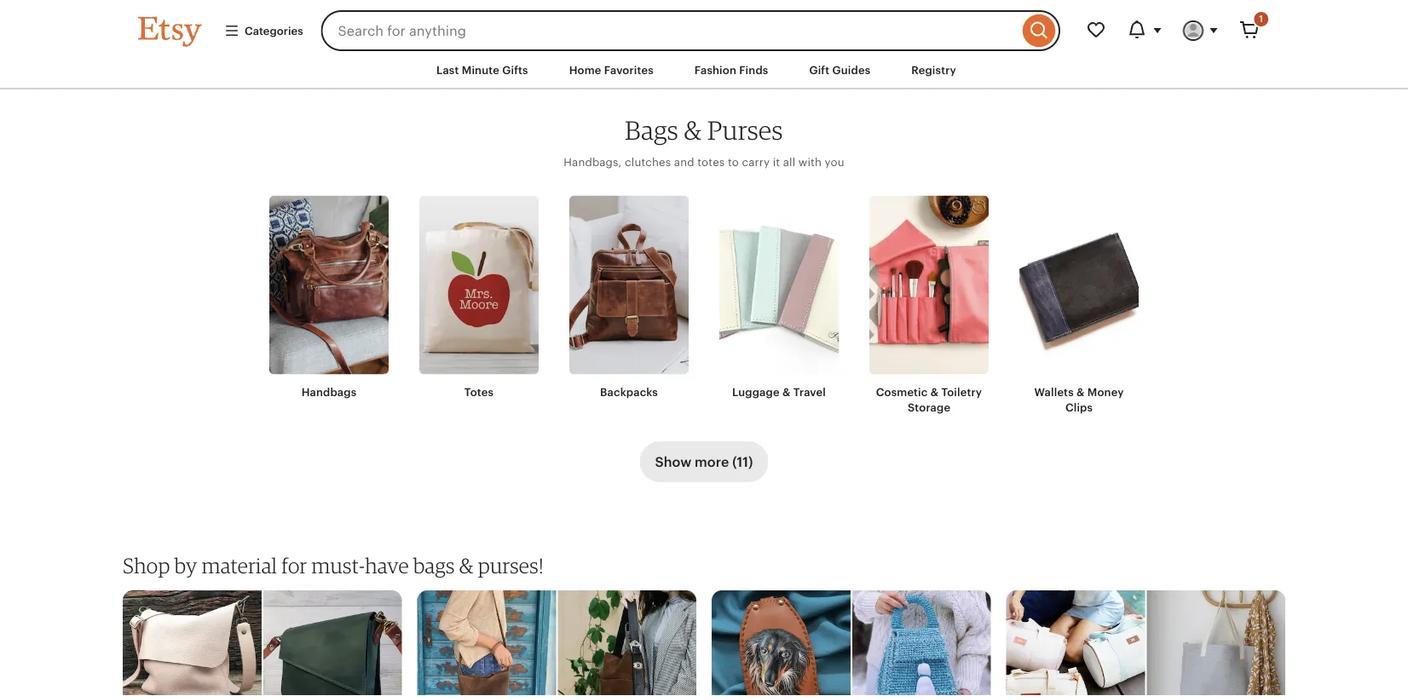 Task type: vqa. For each thing, say whether or not it's contained in the screenshot.
"eligible"
no



Task type: locate. For each thing, give the bounding box(es) containing it.
more
[[695, 454, 729, 469]]

menu bar containing last minute gifts
[[107, 51, 1301, 90]]

& up 'storage'
[[930, 386, 939, 399]]

home favorites
[[569, 63, 654, 76]]

& up clips
[[1076, 386, 1085, 399]]

& inside 'cosmetic & toiletry storage'
[[930, 386, 939, 399]]

to
[[728, 156, 739, 169]]

shop
[[123, 553, 170, 578]]

& inside wallets & money clips
[[1076, 386, 1085, 399]]

bags & purses
[[625, 114, 783, 145]]

menu bar
[[107, 51, 1301, 90]]

& up and
[[684, 114, 702, 145]]

none search field inside categories banner
[[321, 10, 1060, 51]]

&
[[684, 114, 702, 145], [782, 386, 790, 399], [930, 386, 939, 399], [1076, 386, 1085, 399], [459, 553, 474, 578]]

home favorites link
[[556, 55, 666, 85]]

wallets
[[1034, 386, 1074, 399]]

dachshund dog lover gift dog portrait custom painting personalized leather keychain wallet custom name pet keychain leather key holder image
[[711, 591, 850, 696]]

handbags
[[301, 386, 356, 399]]

last minute gifts
[[436, 63, 528, 76]]

handbags link
[[269, 196, 389, 400]]

Search for anything text field
[[321, 10, 1019, 51]]

& left 'travel'
[[782, 386, 790, 399]]

have
[[365, 553, 409, 578]]

favorites
[[604, 63, 654, 76]]

cotton tote bag, market bag, reusable grocery bag, beach bag, travel bag,  large shopping bag,  shopper bag, vegan bag, holiday bag. image
[[1147, 591, 1286, 696]]

you
[[825, 156, 844, 169]]

cosmetic & toiletry storage link
[[869, 196, 989, 416]]

gift
[[809, 63, 830, 76]]

categories banner
[[107, 0, 1301, 51]]

and
[[674, 156, 694, 169]]

show more (11)
[[655, 454, 753, 469]]

guides
[[832, 63, 870, 76]]

fashion finds link
[[682, 55, 781, 85]]

for
[[282, 553, 307, 578]]

home
[[569, 63, 601, 76]]

last minute gifts link
[[424, 55, 541, 85]]

registry
[[911, 63, 956, 76]]

handbags, clutches and totes to carry it all with you
[[564, 156, 844, 169]]

cosmetic
[[876, 386, 928, 399]]

finds
[[739, 63, 768, 76]]

gift guides
[[809, 63, 870, 76]]

leather bucket bag in brown suede & black leather, leather handbag, shoulder bag, hobo bag, bags and purses,gift for her,gift for girlfriend image
[[558, 591, 697, 696]]

(11)
[[732, 454, 753, 469]]

luggage & travel link
[[719, 196, 839, 400]]

None search field
[[321, 10, 1060, 51]]

clips
[[1065, 402, 1093, 414]]

all
[[783, 156, 795, 169]]

& right bags
[[459, 553, 474, 578]]



Task type: describe. For each thing, give the bounding box(es) containing it.
clutches
[[625, 156, 671, 169]]

must-
[[312, 553, 365, 578]]

money
[[1087, 386, 1124, 399]]

with
[[798, 156, 822, 169]]

toiletry
[[941, 386, 982, 399]]

& for purses
[[684, 114, 702, 145]]

luggage
[[732, 386, 780, 399]]

registry link
[[899, 55, 969, 85]]

& for money
[[1076, 386, 1085, 399]]

& for travel
[[782, 386, 790, 399]]

minute
[[462, 63, 499, 76]]

material
[[202, 553, 277, 578]]

1
[[1259, 14, 1263, 24]]

totes
[[464, 386, 494, 399]]

handmade designer clutch, blue acrylic crochet handbag, plexiglass knitted handbag, evening party purse, fashionista handbag, perspex clutch image
[[852, 591, 992, 696]]

& for toiletry
[[930, 386, 939, 399]]

it
[[773, 156, 780, 169]]

backpacks link
[[569, 196, 689, 400]]

totes
[[697, 156, 725, 169]]

last
[[436, 63, 459, 76]]

by
[[175, 553, 197, 578]]

gifts
[[502, 63, 528, 76]]

luggage & travel
[[732, 386, 826, 399]]

gift guides link
[[796, 55, 883, 85]]

personalized gift for her bridesmaid proposal gift will you be my bridesmaid gift personalized baby bag flower girl gift bridal shower gift image
[[1005, 591, 1145, 696]]

small leather purse women, leather crossbody bag, cross body bag, handmade leather handbags, cute shoulder bag, personalized gifts for her image
[[263, 591, 403, 696]]

show
[[655, 454, 691, 469]]

cosmetic & toiletry storage
[[876, 386, 982, 414]]

suede leather crossbody bag woman, brown leather cross body purse, small leather handbag, slouchy leather bag, suede bag, gift for her mayko image
[[416, 591, 556, 696]]

available in 16 colors! leather crossbody bag. handcrafted. un image
[[122, 591, 261, 696]]

show more (11) button
[[640, 441, 768, 482]]

purses
[[707, 114, 783, 145]]

fashion
[[695, 63, 736, 76]]

shop by material for must-have bags & purses!
[[123, 553, 544, 578]]

backpacks
[[600, 386, 658, 399]]

fashion finds
[[695, 63, 768, 76]]

purses!
[[478, 553, 544, 578]]

totes link
[[419, 196, 539, 400]]

wallets & money clips link
[[1019, 196, 1139, 416]]

wallets & money clips
[[1034, 386, 1124, 414]]

1 link
[[1229, 10, 1270, 51]]

carry
[[742, 156, 770, 169]]

storage
[[908, 402, 950, 414]]

handbags,
[[564, 156, 622, 169]]

bags
[[413, 553, 455, 578]]

categories
[[245, 24, 303, 37]]

categories button
[[211, 15, 316, 46]]

bags
[[625, 114, 678, 145]]

travel
[[793, 386, 826, 399]]



